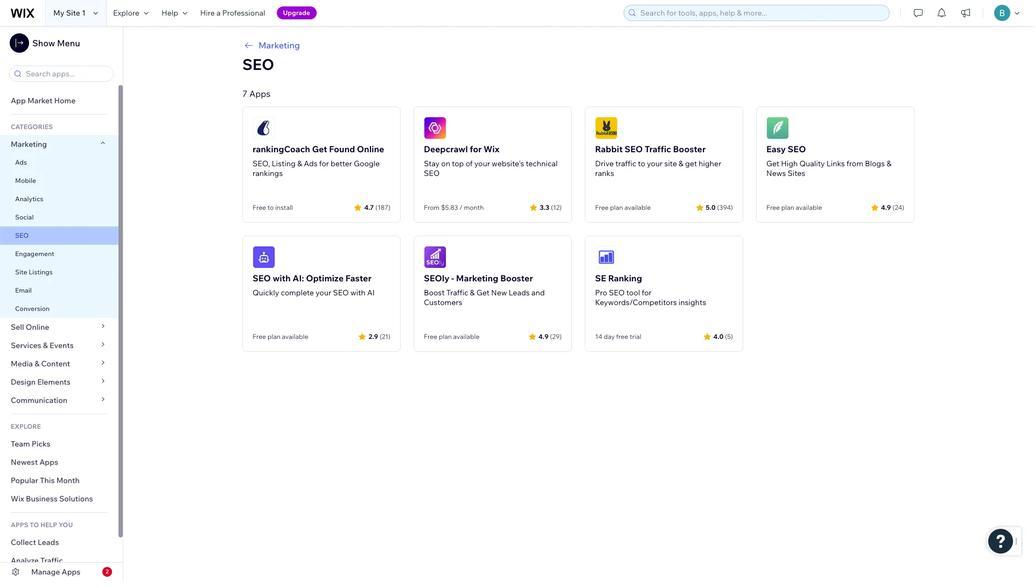 Task type: vqa. For each thing, say whether or not it's contained in the screenshot.


Task type: locate. For each thing, give the bounding box(es) containing it.
social
[[15, 213, 34, 221]]

wix inside sidebar element
[[11, 494, 24, 504]]

& right media
[[35, 359, 40, 369]]

seo inside rabbit seo traffic booster drive traffic to your site & get higher ranks
[[625, 144, 643, 155]]

1
[[82, 8, 86, 18]]

0 vertical spatial leads
[[509, 288, 530, 298]]

available down customers
[[453, 333, 480, 341]]

marketing link
[[242, 39, 915, 52], [0, 135, 119, 154]]

leads inside sidebar element
[[38, 538, 59, 548]]

your inside "seo with ai: optimize faster quickly complete your seo with ai"
[[316, 288, 331, 298]]

for up of on the left top of page
[[470, 144, 482, 155]]

plan for get
[[781, 204, 794, 212]]

seo left the on
[[424, 169, 440, 178]]

analyze traffic
[[11, 556, 63, 566]]

booster inside rabbit seo traffic booster drive traffic to your site & get higher ranks
[[673, 144, 706, 155]]

1 horizontal spatial marketing
[[259, 40, 300, 51]]

free down quickly
[[253, 333, 266, 341]]

booster up get
[[673, 144, 706, 155]]

mobile
[[15, 177, 36, 185]]

1 vertical spatial online
[[26, 323, 49, 332]]

ads right listing
[[304, 159, 317, 169]]

this
[[40, 476, 55, 486]]

ads inside rankingcoach get found online seo, listing & ads for better google rankings
[[304, 159, 317, 169]]

1 horizontal spatial ads
[[304, 159, 317, 169]]

seoly - marketing booster boost traffic & get new leads and customers
[[424, 273, 545, 308]]

from $5.83 / month
[[424, 204, 484, 212]]

1 vertical spatial leads
[[38, 538, 59, 548]]

0 vertical spatial traffic
[[645, 144, 671, 155]]

rabbit
[[595, 144, 623, 155]]

available down sites
[[796, 204, 822, 212]]

free plan available for get
[[766, 204, 822, 212]]

communication link
[[0, 392, 119, 410]]

apps up "this"
[[39, 458, 58, 468]]

14
[[595, 333, 602, 341]]

1 horizontal spatial get
[[477, 288, 490, 298]]

wix business solutions
[[11, 494, 93, 504]]

site up email
[[15, 268, 27, 276]]

your inside deepcrawl for wix stay on top of your website's technical seo
[[474, 159, 490, 169]]

1 horizontal spatial your
[[474, 159, 490, 169]]

(29)
[[550, 333, 562, 341]]

seo up 7 apps
[[242, 55, 274, 74]]

1 horizontal spatial online
[[357, 144, 384, 155]]

my
[[53, 8, 64, 18]]

quality
[[800, 159, 825, 169]]

apps right manage
[[62, 568, 80, 577]]

1 vertical spatial to
[[268, 204, 274, 212]]

1 vertical spatial with
[[351, 288, 366, 298]]

listing
[[272, 159, 296, 169]]

business
[[26, 494, 58, 504]]

online up services & events
[[26, 323, 49, 332]]

0 horizontal spatial leads
[[38, 538, 59, 548]]

for left better
[[319, 159, 329, 169]]

4.9
[[881, 203, 891, 211], [538, 333, 549, 341]]

0 horizontal spatial traffic
[[40, 556, 63, 566]]

available
[[625, 204, 651, 212], [796, 204, 822, 212], [282, 333, 308, 341], [453, 333, 480, 341]]

1 horizontal spatial apps
[[62, 568, 80, 577]]

free plan available for traffic
[[595, 204, 651, 212]]

1 horizontal spatial marketing link
[[242, 39, 915, 52]]

booster
[[673, 144, 706, 155], [500, 273, 533, 284]]

(187)
[[375, 203, 391, 211]]

professional
[[222, 8, 265, 18]]

plan down sites
[[781, 204, 794, 212]]

seo up quickly
[[253, 273, 271, 284]]

found
[[329, 144, 355, 155]]

ads inside 'link'
[[15, 158, 27, 166]]

solutions
[[59, 494, 93, 504]]

get inside rankingcoach get found online seo, listing & ads for better google rankings
[[312, 144, 327, 155]]

14 day free trial
[[595, 333, 641, 341]]

help
[[40, 521, 57, 529]]

7
[[242, 88, 247, 99]]

& left new on the left of the page
[[470, 288, 475, 298]]

seo with ai: optimize faster quickly complete your seo with ai
[[253, 273, 375, 298]]

a
[[217, 8, 221, 18]]

free down customers
[[424, 333, 437, 341]]

for right tool
[[642, 288, 652, 298]]

rankingcoach
[[253, 144, 310, 155]]

for
[[470, 144, 482, 155], [319, 159, 329, 169], [642, 288, 652, 298]]

1 vertical spatial wix
[[11, 494, 24, 504]]

0 horizontal spatial for
[[319, 159, 329, 169]]

team
[[11, 440, 30, 449]]

pro
[[595, 288, 607, 298]]

& right blogs
[[887, 159, 892, 169]]

rabbit seo traffic booster drive traffic to your site & get higher ranks
[[595, 144, 721, 178]]

available down traffic
[[625, 204, 651, 212]]

apps for newest apps
[[39, 458, 58, 468]]

services & events
[[11, 341, 74, 351]]

analyze traffic link
[[0, 552, 119, 570]]

plan down customers
[[439, 333, 452, 341]]

explore
[[11, 423, 41, 431]]

for inside deepcrawl for wix stay on top of your website's technical seo
[[470, 144, 482, 155]]

online up google
[[357, 144, 384, 155]]

free plan available
[[595, 204, 651, 212], [766, 204, 822, 212], [253, 333, 308, 341], [424, 333, 480, 341]]

2 horizontal spatial marketing
[[456, 273, 498, 284]]

0 horizontal spatial marketing
[[11, 140, 47, 149]]

1 horizontal spatial wix
[[484, 144, 500, 155]]

plan down ranks
[[610, 204, 623, 212]]

0 vertical spatial to
[[638, 159, 645, 169]]

free left install on the left top of page
[[253, 204, 266, 212]]

0 horizontal spatial get
[[312, 144, 327, 155]]

2 horizontal spatial traffic
[[645, 144, 671, 155]]

0 vertical spatial booster
[[673, 144, 706, 155]]

& left events
[[43, 341, 48, 351]]

your right of on the left top of page
[[474, 159, 490, 169]]

0 horizontal spatial ads
[[15, 158, 27, 166]]

(12)
[[551, 203, 562, 211]]

0 horizontal spatial with
[[273, 273, 291, 284]]

online inside sidebar element
[[26, 323, 49, 332]]

marketing down categories
[[11, 140, 47, 149]]

ranks
[[595, 169, 614, 178]]

seo with ai: optimize faster logo image
[[253, 246, 275, 269]]

free plan available down ranks
[[595, 204, 651, 212]]

1 horizontal spatial with
[[351, 288, 366, 298]]

with left ai:
[[273, 273, 291, 284]]

0 horizontal spatial 4.9
[[538, 333, 549, 341]]

marketing inside sidebar element
[[11, 140, 47, 149]]

free down ranks
[[595, 204, 609, 212]]

0 horizontal spatial online
[[26, 323, 49, 332]]

booster for rabbit seo traffic booster
[[673, 144, 706, 155]]

seo up traffic
[[625, 144, 643, 155]]

traffic up "site"
[[645, 144, 671, 155]]

elements
[[37, 378, 70, 387]]

1 horizontal spatial to
[[638, 159, 645, 169]]

2 horizontal spatial your
[[647, 159, 663, 169]]

se ranking logo image
[[595, 246, 618, 269]]

leads
[[509, 288, 530, 298], [38, 538, 59, 548]]

0 horizontal spatial apps
[[39, 458, 58, 468]]

upgrade
[[283, 9, 310, 17]]

0 horizontal spatial your
[[316, 288, 331, 298]]

0 vertical spatial online
[[357, 144, 384, 155]]

drive
[[595, 159, 614, 169]]

1 vertical spatial apps
[[39, 458, 58, 468]]

picks
[[32, 440, 50, 449]]

install
[[275, 204, 293, 212]]

your for wix
[[474, 159, 490, 169]]

3.3
[[540, 203, 549, 211]]

1 vertical spatial booster
[[500, 273, 533, 284]]

0 vertical spatial for
[[470, 144, 482, 155]]

available for ai:
[[282, 333, 308, 341]]

free down news
[[766, 204, 780, 212]]

rabbit seo traffic booster logo image
[[595, 117, 618, 140]]

popular this month link
[[0, 472, 119, 490]]

1 vertical spatial traffic
[[446, 288, 468, 298]]

2 vertical spatial marketing
[[456, 273, 498, 284]]

marketing right -
[[456, 273, 498, 284]]

1 horizontal spatial traffic
[[446, 288, 468, 298]]

1 horizontal spatial booster
[[673, 144, 706, 155]]

free plan available down quickly
[[253, 333, 308, 341]]

seo inside deepcrawl for wix stay on top of your website's technical seo
[[424, 169, 440, 178]]

google
[[354, 159, 380, 169]]

to
[[30, 521, 39, 529]]

leads left and
[[509, 288, 530, 298]]

se
[[595, 273, 606, 284]]

1 vertical spatial marketing
[[11, 140, 47, 149]]

0 vertical spatial get
[[312, 144, 327, 155]]

newest apps
[[11, 458, 58, 468]]

traffic down -
[[446, 288, 468, 298]]

apps
[[249, 88, 270, 99], [39, 458, 58, 468], [62, 568, 80, 577]]

communication
[[11, 396, 69, 406]]

1 vertical spatial 4.9
[[538, 333, 549, 341]]

0 horizontal spatial booster
[[500, 273, 533, 284]]

& left get
[[679, 159, 684, 169]]

4.9 (24)
[[881, 203, 904, 211]]

site left 1
[[66, 8, 80, 18]]

plan down quickly
[[268, 333, 281, 341]]

with left ai
[[351, 288, 366, 298]]

analytics
[[15, 195, 43, 203]]

1 vertical spatial site
[[15, 268, 27, 276]]

for inside se ranking pro seo tool for keywords/competitors insights
[[642, 288, 652, 298]]

2 vertical spatial traffic
[[40, 556, 63, 566]]

get
[[312, 144, 327, 155], [766, 159, 779, 169], [477, 288, 490, 298]]

your
[[474, 159, 490, 169], [647, 159, 663, 169], [316, 288, 331, 298]]

0 horizontal spatial site
[[15, 268, 27, 276]]

deepcrawl
[[424, 144, 468, 155]]

marketing inside seoly - marketing booster boost traffic & get new leads and customers
[[456, 273, 498, 284]]

wix down popular on the left bottom of the page
[[11, 494, 24, 504]]

4.9 for seoly - marketing booster
[[538, 333, 549, 341]]

free plan available down customers
[[424, 333, 480, 341]]

your left "site"
[[647, 159, 663, 169]]

show menu
[[32, 38, 80, 48]]

free for rankingcoach get found online
[[253, 204, 266, 212]]

free for seoly - marketing booster
[[424, 333, 437, 341]]

to right traffic
[[638, 159, 645, 169]]

available down complete
[[282, 333, 308, 341]]

seo down social
[[15, 232, 29, 240]]

rankingcoach get found online logo image
[[253, 117, 275, 140]]

get down easy
[[766, 159, 779, 169]]

5.0
[[706, 203, 716, 211]]

your down optimize
[[316, 288, 331, 298]]

0 horizontal spatial wix
[[11, 494, 24, 504]]

news
[[766, 169, 786, 178]]

seo down optimize
[[333, 288, 349, 298]]

complete
[[281, 288, 314, 298]]

traffic up manage apps
[[40, 556, 63, 566]]

4.9 left (24)
[[881, 203, 891, 211]]

2 vertical spatial for
[[642, 288, 652, 298]]

apps right 7
[[249, 88, 270, 99]]

plan for ai:
[[268, 333, 281, 341]]

your inside rabbit seo traffic booster drive traffic to your site & get higher ranks
[[647, 159, 663, 169]]

free plan available down sites
[[766, 204, 822, 212]]

online inside rankingcoach get found online seo, listing & ads for better google rankings
[[357, 144, 384, 155]]

seo inside seo link
[[15, 232, 29, 240]]

1 horizontal spatial leads
[[509, 288, 530, 298]]

get left found at the left top of page
[[312, 144, 327, 155]]

get left new on the left of the page
[[477, 288, 490, 298]]

& right listing
[[297, 159, 302, 169]]

&
[[297, 159, 302, 169], [679, 159, 684, 169], [887, 159, 892, 169], [470, 288, 475, 298], [43, 341, 48, 351], [35, 359, 40, 369]]

2 horizontal spatial apps
[[249, 88, 270, 99]]

online
[[357, 144, 384, 155], [26, 323, 49, 332]]

2 horizontal spatial get
[[766, 159, 779, 169]]

0 vertical spatial apps
[[249, 88, 270, 99]]

free plan available for ai:
[[253, 333, 308, 341]]

technical
[[526, 159, 558, 169]]

collect leads link
[[0, 534, 119, 552]]

traffic inside rabbit seo traffic booster drive traffic to your site & get higher ranks
[[645, 144, 671, 155]]

wix up website's at the top of page
[[484, 144, 500, 155]]

to left install on the left top of page
[[268, 204, 274, 212]]

ads up mobile
[[15, 158, 27, 166]]

team picks
[[11, 440, 50, 449]]

0 vertical spatial 4.9
[[881, 203, 891, 211]]

leads down help
[[38, 538, 59, 548]]

0 vertical spatial site
[[66, 8, 80, 18]]

available for marketing
[[453, 333, 480, 341]]

booster up new on the left of the page
[[500, 273, 533, 284]]

2 vertical spatial get
[[477, 288, 490, 298]]

0 horizontal spatial marketing link
[[0, 135, 119, 154]]

2 horizontal spatial for
[[642, 288, 652, 298]]

1 horizontal spatial 4.9
[[881, 203, 891, 211]]

1 vertical spatial get
[[766, 159, 779, 169]]

1 horizontal spatial for
[[470, 144, 482, 155]]

seo inside se ranking pro seo tool for keywords/competitors insights
[[609, 288, 625, 298]]

seo up high
[[788, 144, 806, 155]]

show menu button
[[10, 33, 80, 53]]

marketing down upgrade button
[[259, 40, 300, 51]]

app market home link
[[0, 92, 119, 110]]

4.9 left (29)
[[538, 333, 549, 341]]

your for traffic
[[647, 159, 663, 169]]

seoly - marketing booster logo image
[[424, 246, 447, 269]]

1 vertical spatial for
[[319, 159, 329, 169]]

2 vertical spatial apps
[[62, 568, 80, 577]]

booster inside seoly - marketing booster boost traffic & get new leads and customers
[[500, 273, 533, 284]]

marketing
[[259, 40, 300, 51], [11, 140, 47, 149], [456, 273, 498, 284]]

seo,
[[253, 159, 270, 169]]

optimize
[[306, 273, 344, 284]]

0 vertical spatial marketing link
[[242, 39, 915, 52]]

media & content
[[11, 359, 70, 369]]

seo right pro
[[609, 288, 625, 298]]

0 vertical spatial wix
[[484, 144, 500, 155]]



Task type: describe. For each thing, give the bounding box(es) containing it.
4.7 (187)
[[364, 203, 391, 211]]

wix business solutions link
[[0, 490, 119, 508]]

analyze
[[11, 556, 39, 566]]

free to install
[[253, 204, 293, 212]]

sell online
[[11, 323, 49, 332]]

easy
[[766, 144, 786, 155]]

free for rabbit seo traffic booster
[[595, 204, 609, 212]]

help
[[162, 8, 178, 18]]

hire
[[200, 8, 215, 18]]

and
[[532, 288, 545, 298]]

conversion
[[15, 305, 50, 313]]

wix inside deepcrawl for wix stay on top of your website's technical seo
[[484, 144, 500, 155]]

traffic inside sidebar element
[[40, 556, 63, 566]]

3.3 (12)
[[540, 203, 562, 211]]

leads inside seoly - marketing booster boost traffic & get new leads and customers
[[509, 288, 530, 298]]

apps for manage apps
[[62, 568, 80, 577]]

collect leads
[[11, 538, 59, 548]]

site listings link
[[0, 263, 119, 282]]

on
[[441, 159, 450, 169]]

services
[[11, 341, 41, 351]]

traffic inside seoly - marketing booster boost traffic & get new leads and customers
[[446, 288, 468, 298]]

available for traffic
[[625, 204, 651, 212]]

easy seo get high quality links from blogs & news sites
[[766, 144, 892, 178]]

Search for tools, apps, help & more... field
[[637, 5, 886, 20]]

design elements
[[11, 378, 70, 387]]

4.0 (5)
[[713, 333, 733, 341]]

5.0 (394)
[[706, 203, 733, 211]]

quickly
[[253, 288, 279, 298]]

faster
[[346, 273, 372, 284]]

apps for 7 apps
[[249, 88, 270, 99]]

& inside seoly - marketing booster boost traffic & get new leads and customers
[[470, 288, 475, 298]]

month
[[464, 204, 484, 212]]

-
[[451, 273, 454, 284]]

get inside easy seo get high quality links from blogs & news sites
[[766, 159, 779, 169]]

4.9 for easy seo
[[881, 203, 891, 211]]

tool
[[626, 288, 640, 298]]

0 vertical spatial marketing
[[259, 40, 300, 51]]

(21)
[[380, 333, 391, 341]]

se ranking pro seo tool for keywords/competitors insights
[[595, 273, 706, 308]]

stay
[[424, 159, 440, 169]]

higher
[[699, 159, 721, 169]]

upgrade button
[[277, 6, 317, 19]]

popular
[[11, 476, 38, 486]]

website's
[[492, 159, 524, 169]]

/
[[460, 204, 463, 212]]

(394)
[[717, 203, 733, 211]]

4.7
[[364, 203, 374, 211]]

conversion link
[[0, 300, 119, 318]]

free for easy seo
[[766, 204, 780, 212]]

sidebar element
[[0, 26, 123, 582]]

explore
[[113, 8, 139, 18]]

rankingcoach get found online seo, listing & ads for better google rankings
[[253, 144, 384, 178]]

events
[[50, 341, 74, 351]]

seo inside easy seo get high quality links from blogs & news sites
[[788, 144, 806, 155]]

& inside easy seo get high quality links from blogs & news sites
[[887, 159, 892, 169]]

& inside rankingcoach get found online seo, listing & ads for better google rankings
[[297, 159, 302, 169]]

keywords/competitors
[[595, 298, 677, 308]]

apps to help you
[[11, 521, 73, 529]]

hire a professional
[[200, 8, 265, 18]]

month
[[56, 476, 80, 486]]

from
[[424, 204, 440, 212]]

newest apps link
[[0, 454, 119, 472]]

engagement link
[[0, 245, 119, 263]]

Search apps... field
[[23, 66, 110, 81]]

ads link
[[0, 154, 119, 172]]

popular this month
[[11, 476, 80, 486]]

sell
[[11, 323, 24, 332]]

team picks link
[[0, 435, 119, 454]]

get inside seoly - marketing booster boost traffic & get new leads and customers
[[477, 288, 490, 298]]

your for ai:
[[316, 288, 331, 298]]

deepcrawl for wix logo image
[[424, 117, 447, 140]]

ai:
[[293, 273, 304, 284]]

day
[[604, 333, 615, 341]]

0 vertical spatial with
[[273, 273, 291, 284]]

design elements link
[[0, 373, 119, 392]]

get
[[685, 159, 697, 169]]

ranking
[[608, 273, 642, 284]]

plan for traffic
[[610, 204, 623, 212]]

services & events link
[[0, 337, 119, 355]]

boost
[[424, 288, 445, 298]]

email link
[[0, 282, 119, 300]]

collect
[[11, 538, 36, 548]]

plan for marketing
[[439, 333, 452, 341]]

2
[[106, 569, 109, 576]]

0 horizontal spatial to
[[268, 204, 274, 212]]

apps
[[11, 521, 28, 529]]

traffic
[[616, 159, 636, 169]]

home
[[54, 96, 76, 106]]

trial
[[630, 333, 641, 341]]

free for seo with ai: optimize faster
[[253, 333, 266, 341]]

engagement
[[15, 250, 54, 258]]

1 vertical spatial marketing link
[[0, 135, 119, 154]]

for inside rankingcoach get found online seo, listing & ads for better google rankings
[[319, 159, 329, 169]]

deepcrawl for wix stay on top of your website's technical seo
[[424, 144, 558, 178]]

& inside rabbit seo traffic booster drive traffic to your site & get higher ranks
[[679, 159, 684, 169]]

market
[[27, 96, 52, 106]]

media & content link
[[0, 355, 119, 373]]

high
[[781, 159, 798, 169]]

booster for seoly - marketing booster
[[500, 273, 533, 284]]

(5)
[[725, 333, 733, 341]]

easy seo logo image
[[766, 117, 789, 140]]

4.9 (29)
[[538, 333, 562, 341]]

1 horizontal spatial site
[[66, 8, 80, 18]]

sell online link
[[0, 318, 119, 337]]

mobile link
[[0, 172, 119, 190]]

to inside rabbit seo traffic booster drive traffic to your site & get higher ranks
[[638, 159, 645, 169]]

available for get
[[796, 204, 822, 212]]

insights
[[679, 298, 706, 308]]

free plan available for marketing
[[424, 333, 480, 341]]

site inside sidebar element
[[15, 268, 27, 276]]

& inside 'link'
[[43, 341, 48, 351]]

seo link
[[0, 227, 119, 245]]



